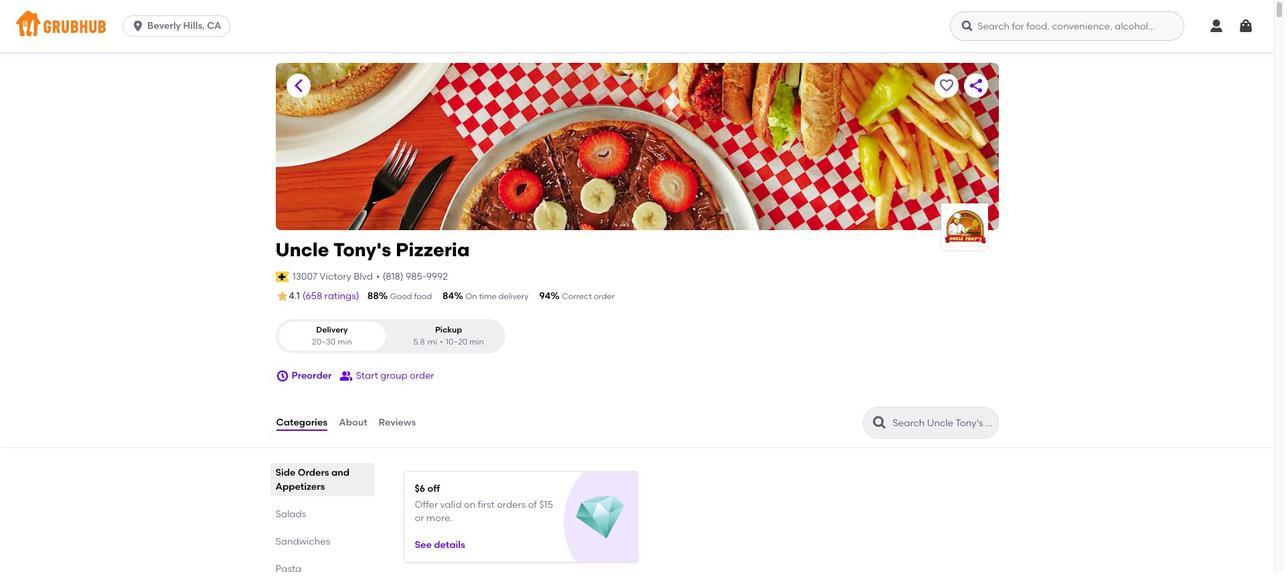 Task type: locate. For each thing, give the bounding box(es) containing it.
first
[[478, 500, 495, 511]]

sandwiches
[[276, 537, 330, 548]]

search icon image
[[872, 415, 888, 431]]

offer
[[415, 500, 438, 511]]

min down delivery
[[338, 337, 352, 347]]

reviews button
[[378, 399, 417, 448]]

$6
[[415, 484, 426, 495]]

side
[[276, 468, 296, 479]]

beverly
[[147, 20, 181, 31]]

order right correct
[[594, 292, 615, 301]]

order
[[594, 292, 615, 301], [410, 370, 434, 382]]

2 min from the left
[[470, 337, 484, 347]]

(658
[[303, 291, 322, 302]]

ca
[[207, 20, 221, 31]]

victory
[[320, 271, 352, 282]]

pickup 5.8 mi • 10–20 min
[[414, 326, 484, 347]]

(818) 985-9992 button
[[383, 270, 448, 284]]

svg image inside the 'main navigation' navigation
[[1209, 18, 1225, 34]]

• right blvd
[[376, 271, 380, 282]]

tony's
[[333, 238, 391, 261]]

min
[[338, 337, 352, 347], [470, 337, 484, 347]]

more.
[[427, 513, 453, 525]]

delivery 20–30 min
[[312, 326, 352, 347]]

about
[[339, 417, 367, 429]]

delivery
[[316, 326, 348, 335]]

pizzeria
[[396, 238, 470, 261]]

•
[[376, 271, 380, 282], [440, 337, 443, 347]]

group
[[381, 370, 408, 382]]

svg image
[[1209, 18, 1225, 34], [276, 370, 289, 383]]

$15
[[540, 500, 553, 511]]

0 horizontal spatial svg image
[[276, 370, 289, 383]]

• (818) 985-9992
[[376, 271, 448, 282]]

people icon image
[[340, 370, 353, 383]]

1 min from the left
[[338, 337, 352, 347]]

salads
[[276, 509, 306, 521]]

option group
[[276, 320, 505, 354]]

4.1
[[289, 291, 300, 302]]

94
[[540, 291, 551, 302]]

13007
[[293, 271, 318, 282]]

1 horizontal spatial svg image
[[1209, 18, 1225, 34]]

0 horizontal spatial svg image
[[131, 19, 145, 33]]

or
[[415, 513, 424, 525]]

uncle tony's pizzeria
[[276, 238, 470, 261]]

(658 ratings)
[[303, 291, 360, 302]]

food
[[414, 292, 432, 301]]

0 horizontal spatial order
[[410, 370, 434, 382]]

orders
[[298, 468, 329, 479]]

(818)
[[383, 271, 404, 282]]

0 vertical spatial svg image
[[1209, 18, 1225, 34]]

• right mi
[[440, 337, 443, 347]]

details
[[434, 540, 465, 551]]

appetizers
[[276, 482, 325, 493]]

about button
[[338, 399, 368, 448]]

order inside button
[[410, 370, 434, 382]]

1 horizontal spatial order
[[594, 292, 615, 301]]

10–20
[[446, 337, 468, 347]]

9992
[[426, 271, 448, 282]]

• inside the pickup 5.8 mi • 10–20 min
[[440, 337, 443, 347]]

delivery
[[499, 292, 529, 301]]

20–30
[[312, 337, 336, 347]]

min right 10–20
[[470, 337, 484, 347]]

1 vertical spatial order
[[410, 370, 434, 382]]

start group order button
[[340, 364, 434, 389]]

preorder
[[292, 370, 332, 382]]

see
[[415, 540, 432, 551]]

mi
[[428, 337, 437, 347]]

categories
[[276, 417, 328, 429]]

0 vertical spatial •
[[376, 271, 380, 282]]

start group order
[[356, 370, 434, 382]]

svg image
[[1239, 18, 1255, 34], [131, 19, 145, 33], [961, 19, 975, 33]]

1 vertical spatial •
[[440, 337, 443, 347]]

1 horizontal spatial •
[[440, 337, 443, 347]]

pickup
[[435, 326, 462, 335]]

star icon image
[[276, 290, 289, 304]]

1 vertical spatial svg image
[[276, 370, 289, 383]]

save this restaurant image
[[939, 78, 955, 94]]

1 horizontal spatial min
[[470, 337, 484, 347]]

orders
[[497, 500, 526, 511]]

0 horizontal spatial min
[[338, 337, 352, 347]]

uncle tony's pizzeria logo image
[[942, 204, 988, 251]]

blvd
[[354, 271, 373, 282]]

main navigation navigation
[[0, 0, 1275, 52]]

reviews
[[379, 417, 416, 429]]

0 vertical spatial order
[[594, 292, 615, 301]]

order right group
[[410, 370, 434, 382]]



Task type: vqa. For each thing, say whether or not it's contained in the screenshot.
$6 off Offer valid on first orders of $15 or more.
yes



Task type: describe. For each thing, give the bounding box(es) containing it.
Search for food, convenience, alcohol... search field
[[951, 11, 1185, 41]]

see details button
[[415, 534, 465, 558]]

see details
[[415, 540, 465, 551]]

valid
[[440, 500, 462, 511]]

option group containing delivery 20–30 min
[[276, 320, 505, 354]]

2 horizontal spatial svg image
[[1239, 18, 1255, 34]]

13007 victory blvd button
[[292, 270, 374, 285]]

caret left icon image
[[290, 78, 306, 94]]

correct
[[562, 292, 592, 301]]

svg image inside preorder button
[[276, 370, 289, 383]]

save this restaurant button
[[935, 74, 959, 98]]

and
[[332, 468, 350, 479]]

88
[[368, 291, 379, 302]]

of
[[528, 500, 537, 511]]

min inside the pickup 5.8 mi • 10–20 min
[[470, 337, 484, 347]]

$6 off offer valid on first orders of $15 or more.
[[415, 484, 553, 525]]

0 horizontal spatial •
[[376, 271, 380, 282]]

share icon image
[[968, 78, 984, 94]]

beverly hills, ca
[[147, 20, 221, 31]]

84
[[443, 291, 454, 302]]

on
[[466, 292, 477, 301]]

off
[[428, 484, 440, 495]]

promo image
[[576, 494, 625, 543]]

5.8
[[414, 337, 425, 347]]

13007 victory blvd
[[293, 271, 373, 282]]

beverly hills, ca button
[[123, 15, 235, 37]]

hills,
[[183, 20, 205, 31]]

Search Uncle Tony's Pizzeria search field
[[892, 417, 994, 430]]

time
[[479, 292, 497, 301]]

min inside delivery 20–30 min
[[338, 337, 352, 347]]

uncle
[[276, 238, 329, 261]]

categories button
[[276, 399, 328, 448]]

start
[[356, 370, 378, 382]]

on time delivery
[[466, 292, 529, 301]]

svg image inside beverly hills, ca button
[[131, 19, 145, 33]]

1 horizontal spatial svg image
[[961, 19, 975, 33]]

on
[[464, 500, 476, 511]]

ratings)
[[325, 291, 360, 302]]

correct order
[[562, 292, 615, 301]]

preorder button
[[276, 364, 332, 389]]

side orders and appetizers
[[276, 468, 350, 493]]

good food
[[390, 292, 432, 301]]

subscription pass image
[[276, 272, 289, 283]]

good
[[390, 292, 412, 301]]

985-
[[406, 271, 426, 282]]



